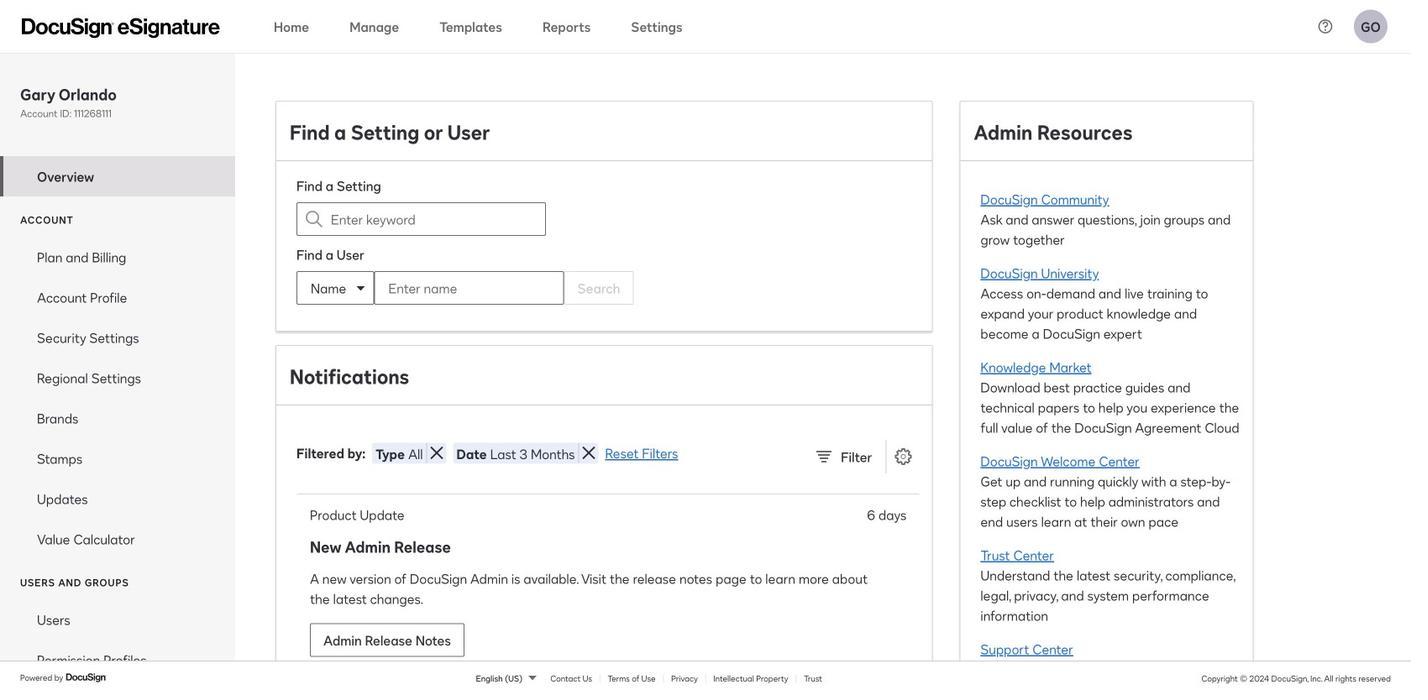 Task type: vqa. For each thing, say whether or not it's contained in the screenshot.
'docusign admin' image
yes



Task type: locate. For each thing, give the bounding box(es) containing it.
Enter name text field
[[375, 272, 530, 304]]

docusign admin image
[[22, 18, 220, 38]]

docusign image
[[66, 672, 108, 685]]

users and groups element
[[0, 600, 235, 696]]



Task type: describe. For each thing, give the bounding box(es) containing it.
Enter keyword text field
[[331, 203, 512, 235]]

account element
[[0, 237, 235, 560]]



